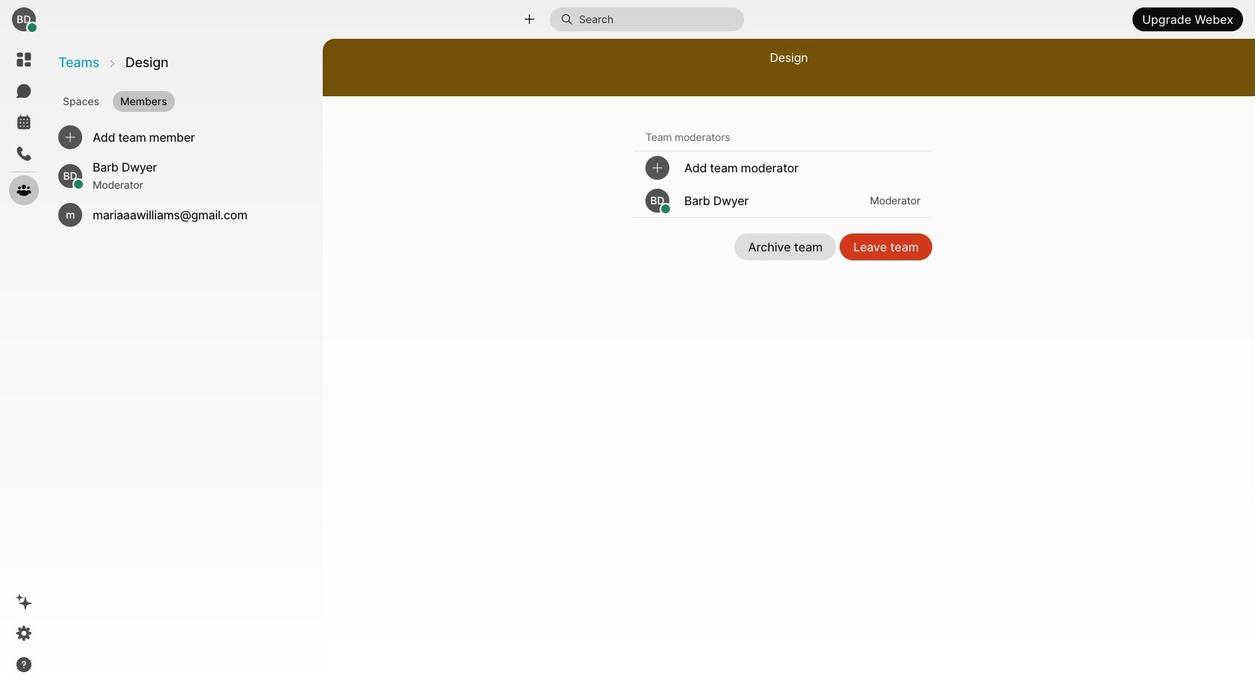 Task type: locate. For each thing, give the bounding box(es) containing it.
navigation
[[0, 39, 48, 694]]

tab list
[[52, 85, 321, 114]]

add team moderator list item
[[633, 152, 932, 185]]

add team member list item
[[48, 118, 317, 157]]

moderator element
[[93, 176, 296, 194]]

webex tab list
[[9, 45, 39, 205]]



Task type: vqa. For each thing, say whether or not it's contained in the screenshot.
Barb DwyerModerator list item
yes



Task type: describe. For each thing, give the bounding box(es) containing it.
barb dwyermoderator list item
[[48, 157, 317, 196]]

mariaaawilliams@gmail.com list item
[[48, 196, 317, 235]]

team moderators list
[[633, 152, 932, 218]]

barb dwyer list item
[[633, 185, 932, 217]]



